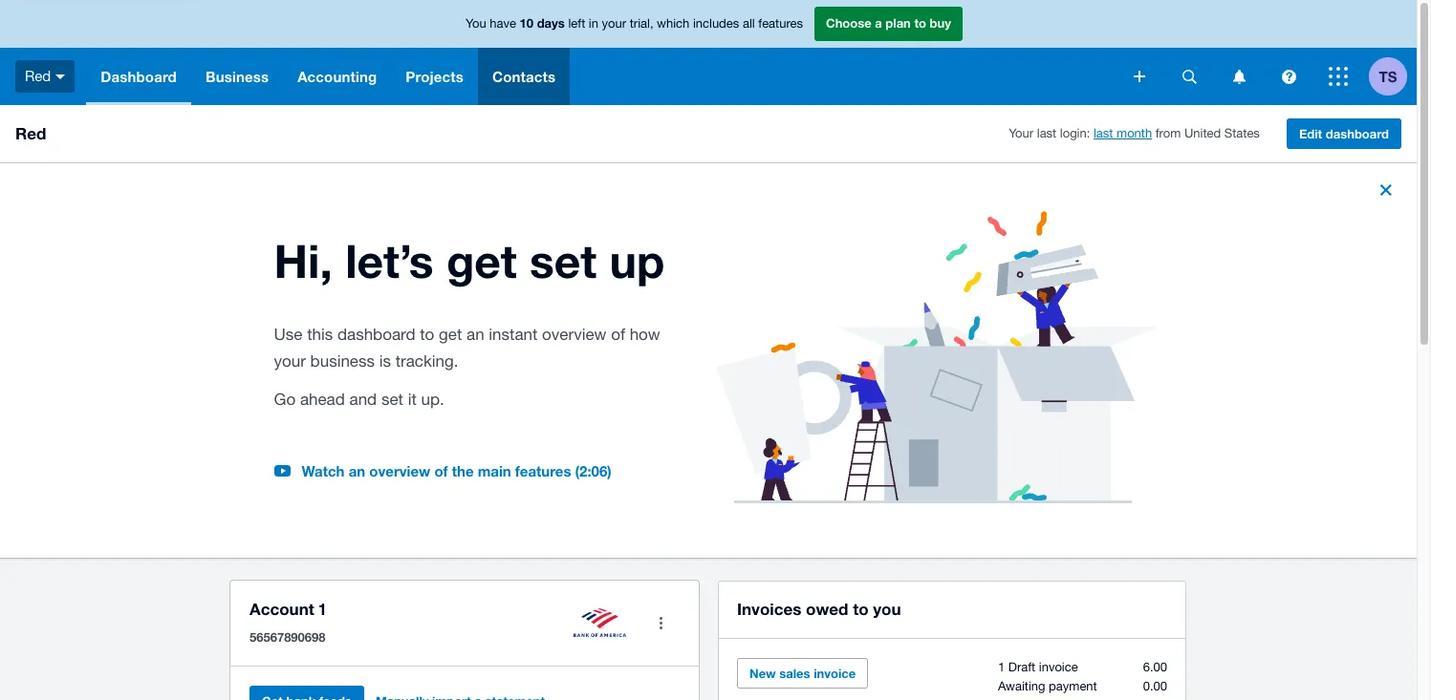Task type: vqa. For each thing, say whether or not it's contained in the screenshot.
Your last login: last month from United States
yes



Task type: locate. For each thing, give the bounding box(es) containing it.
svg image up states
[[1233, 69, 1245, 84]]

set for get
[[530, 234, 597, 288]]

let's
[[345, 234, 434, 288]]

2 horizontal spatial svg image
[[1233, 69, 1245, 84]]

svg image left dashboard link on the left top
[[56, 74, 65, 79]]

1 right account
[[319, 599, 326, 619]]

invoices owed to you link
[[737, 596, 901, 623]]

ts button
[[1369, 48, 1417, 105]]

1 horizontal spatial to
[[853, 599, 869, 619]]

go ahead and set it up.
[[274, 390, 444, 409]]

new sales invoice
[[749, 666, 856, 681]]

the
[[452, 463, 474, 480]]

features right all
[[758, 16, 803, 31]]

0 vertical spatial an
[[467, 325, 484, 344]]

1 vertical spatial an
[[349, 463, 365, 480]]

this
[[307, 325, 333, 344]]

set left up
[[530, 234, 597, 288]]

of
[[611, 325, 625, 344], [434, 463, 448, 480]]

set
[[530, 234, 597, 288], [381, 390, 403, 409]]

svg image
[[1182, 69, 1196, 84], [1233, 69, 1245, 84], [1134, 71, 1145, 82]]

main
[[478, 463, 511, 480]]

an right watch
[[349, 463, 365, 480]]

overview inside use this dashboard to get an instant overview of how your business is tracking.
[[542, 325, 607, 344]]

which
[[657, 16, 690, 31]]

0 horizontal spatial overview
[[369, 463, 430, 480]]

get inside use this dashboard to get an instant overview of how your business is tracking.
[[439, 325, 462, 344]]

2 vertical spatial to
[[853, 599, 869, 619]]

0 horizontal spatial dashboard
[[337, 325, 415, 344]]

6.00 link
[[1143, 660, 1167, 675]]

your right in
[[602, 16, 626, 31]]

0 horizontal spatial set
[[381, 390, 403, 409]]

features inside you have 10 days left in your trial, which includes all features
[[758, 16, 803, 31]]

1 left "draft"
[[998, 660, 1005, 675]]

ahead
[[300, 390, 345, 409]]

buy
[[930, 16, 951, 31]]

up
[[610, 234, 665, 288]]

0 vertical spatial set
[[530, 234, 597, 288]]

cartoon office workers image
[[716, 211, 1157, 503]]

choose a plan to buy
[[826, 16, 951, 31]]

0 vertical spatial of
[[611, 325, 625, 344]]

0 vertical spatial dashboard
[[1326, 126, 1389, 141]]

0 horizontal spatial your
[[274, 352, 306, 371]]

instant
[[489, 325, 538, 344]]

1 vertical spatial your
[[274, 352, 306, 371]]

you
[[873, 599, 901, 619]]

1 horizontal spatial invoice
[[1039, 660, 1078, 675]]

10
[[520, 16, 534, 31]]

1 horizontal spatial features
[[758, 16, 803, 31]]

dashboard up is at the bottom left
[[337, 325, 415, 344]]

last right the login:
[[1094, 126, 1113, 141]]

overview right instant
[[542, 325, 607, 344]]

0 vertical spatial to
[[914, 16, 926, 31]]

to for plan
[[914, 16, 926, 31]]

hi, let's get set up
[[274, 234, 665, 288]]

trial,
[[630, 16, 653, 31]]

0 horizontal spatial to
[[420, 325, 434, 344]]

how
[[630, 325, 660, 344]]

use
[[274, 325, 302, 344]]

0 vertical spatial features
[[758, 16, 803, 31]]

invoice up awaiting payment on the bottom right of the page
[[1039, 660, 1078, 675]]

1 horizontal spatial of
[[611, 325, 625, 344]]

0 horizontal spatial svg image
[[56, 74, 65, 79]]

1 draft invoice link
[[998, 660, 1078, 675]]

1 horizontal spatial set
[[530, 234, 597, 288]]

1 horizontal spatial last
[[1094, 126, 1113, 141]]

0 horizontal spatial invoice
[[814, 666, 856, 681]]

last right your
[[1037, 126, 1057, 141]]

get
[[446, 234, 517, 288], [439, 325, 462, 344]]

banner
[[0, 0, 1417, 105]]

1
[[319, 599, 326, 619], [998, 660, 1005, 675]]

an left instant
[[467, 325, 484, 344]]

contacts button
[[478, 48, 570, 105]]

account
[[250, 599, 314, 619]]

svg image left ts
[[1329, 67, 1348, 86]]

6.00
[[1143, 660, 1167, 675]]

go
[[274, 390, 296, 409]]

1 horizontal spatial 1
[[998, 660, 1005, 675]]

0 vertical spatial 1
[[319, 599, 326, 619]]

to up tracking. on the bottom left
[[420, 325, 434, 344]]

in
[[589, 16, 598, 31]]

invoice
[[1039, 660, 1078, 675], [814, 666, 856, 681]]

0 horizontal spatial last
[[1037, 126, 1057, 141]]

dashboard inside use this dashboard to get an instant overview of how your business is tracking.
[[337, 325, 415, 344]]

svg image up 'edit dashboard' button at right
[[1282, 69, 1296, 84]]

to inside use this dashboard to get an instant overview of how your business is tracking.
[[420, 325, 434, 344]]

edit
[[1299, 126, 1322, 141]]

includes
[[693, 16, 739, 31]]

use this dashboard to get an instant overview of how your business is tracking.
[[274, 325, 660, 371]]

get up tracking. on the bottom left
[[439, 325, 462, 344]]

0.00 link
[[1143, 679, 1167, 694]]

an inside use this dashboard to get an instant overview of how your business is tracking.
[[467, 325, 484, 344]]

1 vertical spatial overview
[[369, 463, 430, 480]]

overview
[[542, 325, 607, 344], [369, 463, 430, 480]]

features
[[758, 16, 803, 31], [515, 463, 571, 480]]

1 horizontal spatial dashboard
[[1326, 126, 1389, 141]]

1 vertical spatial to
[[420, 325, 434, 344]]

56567890698
[[250, 630, 326, 645]]

red inside popup button
[[25, 68, 51, 84]]

svg image
[[1329, 67, 1348, 86], [1282, 69, 1296, 84], [56, 74, 65, 79]]

an
[[467, 325, 484, 344], [349, 463, 365, 480]]

2 horizontal spatial to
[[914, 16, 926, 31]]

dashboard right edit
[[1326, 126, 1389, 141]]

0 vertical spatial your
[[602, 16, 626, 31]]

of left the
[[434, 463, 448, 480]]

invoices
[[737, 599, 801, 619]]

projects
[[406, 68, 464, 85]]

0 horizontal spatial features
[[515, 463, 571, 480]]

dashboard
[[1326, 126, 1389, 141], [337, 325, 415, 344]]

to
[[914, 16, 926, 31], [420, 325, 434, 344], [853, 599, 869, 619]]

your
[[602, 16, 626, 31], [274, 352, 306, 371]]

0 vertical spatial overview
[[542, 325, 607, 344]]

invoice inside button
[[814, 666, 856, 681]]

plan
[[886, 16, 911, 31]]

features right main
[[515, 463, 571, 480]]

set left it
[[381, 390, 403, 409]]

states
[[1224, 126, 1260, 141]]

last
[[1037, 126, 1057, 141], [1094, 126, 1113, 141]]

to left the buy
[[914, 16, 926, 31]]

payment
[[1049, 679, 1097, 694]]

1 horizontal spatial an
[[467, 325, 484, 344]]

to left the you
[[853, 599, 869, 619]]

1 vertical spatial get
[[439, 325, 462, 344]]

svg image up month
[[1134, 71, 1145, 82]]

0 vertical spatial red
[[25, 68, 51, 84]]

0 horizontal spatial an
[[349, 463, 365, 480]]

business
[[310, 352, 375, 371]]

all
[[743, 16, 755, 31]]

of inside use this dashboard to get an instant overview of how your business is tracking.
[[611, 325, 625, 344]]

svg image up united
[[1182, 69, 1196, 84]]

1 vertical spatial set
[[381, 390, 403, 409]]

1 horizontal spatial overview
[[542, 325, 607, 344]]

1 horizontal spatial your
[[602, 16, 626, 31]]

overview left the
[[369, 463, 430, 480]]

projects button
[[391, 48, 478, 105]]

is
[[379, 352, 391, 371]]

of left the how
[[611, 325, 625, 344]]

0 horizontal spatial of
[[434, 463, 448, 480]]

your down use
[[274, 352, 306, 371]]

1 vertical spatial red
[[15, 123, 46, 143]]

1 vertical spatial dashboard
[[337, 325, 415, 344]]

invoice right sales
[[814, 666, 856, 681]]

get up instant
[[446, 234, 517, 288]]

0.00
[[1143, 679, 1167, 694]]

red
[[25, 68, 51, 84], [15, 123, 46, 143]]

edit dashboard button
[[1287, 119, 1401, 149]]

edit dashboard
[[1299, 126, 1389, 141]]

awaiting payment link
[[998, 679, 1097, 694]]

ts
[[1379, 67, 1397, 85]]

new sales invoice button
[[737, 658, 868, 689]]

a
[[875, 16, 882, 31]]



Task type: describe. For each thing, give the bounding box(es) containing it.
draft
[[1008, 660, 1035, 675]]

have
[[490, 16, 516, 31]]

1 horizontal spatial svg image
[[1282, 69, 1296, 84]]

dashboard
[[101, 68, 177, 85]]

up.
[[421, 390, 444, 409]]

last month button
[[1094, 126, 1152, 141]]

1 vertical spatial of
[[434, 463, 448, 480]]

tracking.
[[395, 352, 458, 371]]

close image
[[1371, 175, 1401, 206]]

it
[[408, 390, 417, 409]]

new
[[749, 666, 776, 681]]

0 horizontal spatial svg image
[[1134, 71, 1145, 82]]

manage menu toggle image
[[641, 604, 680, 643]]

your inside you have 10 days left in your trial, which includes all features
[[602, 16, 626, 31]]

accounting
[[297, 68, 377, 85]]

invoice for 1 draft invoice
[[1039, 660, 1078, 675]]

account 1
[[250, 599, 326, 619]]

month
[[1117, 126, 1152, 141]]

2 last from the left
[[1094, 126, 1113, 141]]

dashboard link
[[86, 48, 191, 105]]

you have 10 days left in your trial, which includes all features
[[466, 16, 803, 31]]

left
[[568, 16, 585, 31]]

1 vertical spatial 1
[[998, 660, 1005, 675]]

(2:06)
[[575, 463, 612, 480]]

dashboard inside 'edit dashboard' button
[[1326, 126, 1389, 141]]

1 draft invoice
[[998, 660, 1078, 675]]

0 vertical spatial get
[[446, 234, 517, 288]]

banner containing ts
[[0, 0, 1417, 105]]

watch an overview of the main features (2:06)
[[302, 463, 612, 480]]

to for dashboard
[[420, 325, 434, 344]]

united
[[1184, 126, 1221, 141]]

you
[[466, 16, 486, 31]]

1 last from the left
[[1037, 126, 1057, 141]]

and
[[349, 390, 377, 409]]

accounting button
[[283, 48, 391, 105]]

your
[[1009, 126, 1034, 141]]

contacts
[[492, 68, 556, 85]]

invoices owed to you
[[737, 599, 901, 619]]

login:
[[1060, 126, 1090, 141]]

awaiting payment
[[998, 679, 1097, 694]]

0 horizontal spatial 1
[[319, 599, 326, 619]]

owed
[[806, 599, 848, 619]]

business button
[[191, 48, 283, 105]]

set for and
[[381, 390, 403, 409]]

watch an overview of the main features (2:06) button
[[302, 463, 612, 480]]

1 horizontal spatial svg image
[[1182, 69, 1196, 84]]

bank of america image
[[574, 609, 626, 638]]

watch
[[302, 463, 345, 480]]

days
[[537, 16, 565, 31]]

your last login: last month from united states
[[1009, 126, 1260, 141]]

invoice for new sales invoice
[[814, 666, 856, 681]]

awaiting
[[998, 679, 1045, 694]]

svg image inside red popup button
[[56, 74, 65, 79]]

sales
[[779, 666, 810, 681]]

choose
[[826, 16, 872, 31]]

from
[[1156, 126, 1181, 141]]

red button
[[0, 48, 86, 105]]

your inside use this dashboard to get an instant overview of how your business is tracking.
[[274, 352, 306, 371]]

1 vertical spatial features
[[515, 463, 571, 480]]

hi,
[[274, 234, 332, 288]]

2 horizontal spatial svg image
[[1329, 67, 1348, 86]]

business
[[205, 68, 269, 85]]



